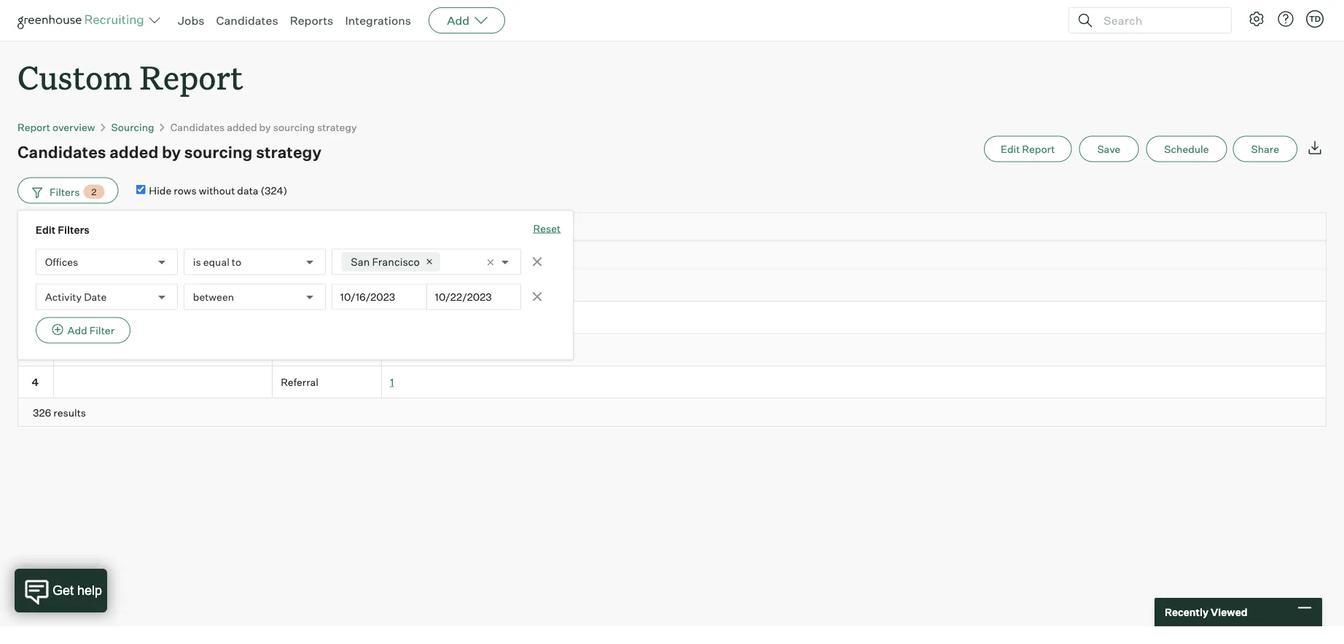 Task type: vqa. For each thing, say whether or not it's contained in the screenshot.
2 link
yes



Task type: locate. For each thing, give the bounding box(es) containing it.
0 horizontal spatial sourcing
[[184, 142, 253, 162]]

0 vertical spatial report
[[140, 55, 243, 98]]

0 vertical spatial edit
[[1001, 143, 1021, 155]]

326
[[33, 407, 51, 420]]

sourcing link
[[111, 121, 154, 134]]

candidates added by sourcing strategy
[[170, 121, 357, 134], [18, 142, 322, 162]]

table
[[18, 213, 1327, 428]]

2 vertical spatial 2
[[32, 311, 38, 324]]

0 vertical spatial strategy
[[317, 121, 357, 134]]

referral down club
[[281, 376, 319, 389]]

2 horizontal spatial report
[[1023, 143, 1056, 155]]

column header up 10/16/2023
[[273, 242, 382, 269]]

0 horizontal spatial referral
[[62, 344, 100, 356]]

report down jobs
[[140, 55, 243, 98]]

add filter button
[[36, 318, 130, 344]]

1 vertical spatial sourcing
[[62, 224, 101, 235]]

0 vertical spatial 2
[[92, 186, 97, 197]]

0 vertical spatial add
[[447, 13, 470, 28]]

by up (324)
[[259, 121, 271, 134]]

0 vertical spatial sourcing
[[111, 121, 154, 134]]

1 vertical spatial by
[[162, 142, 181, 162]]

added down sourcing link
[[110, 142, 159, 162]]

marketing
[[110, 279, 159, 292]]

0 horizontal spatial edit
[[36, 224, 56, 236]]

1 vertical spatial edit
[[36, 224, 56, 236]]

share
[[1252, 143, 1280, 155]]

referral
[[62, 344, 100, 356], [281, 376, 319, 389]]

2 row from the top
[[18, 270, 1327, 302]]

1 horizontal spatial report
[[140, 55, 243, 98]]

1 for row containing 1
[[33, 279, 37, 292]]

sourcing strategy
[[62, 224, 139, 235]]

1
[[33, 279, 37, 292], [390, 279, 394, 292], [390, 311, 394, 324], [390, 376, 394, 389]]

candidates up the rows
[[170, 121, 225, 134]]

report left overview
[[18, 121, 50, 134]]

row containing 4
[[18, 367, 1327, 399]]

strategy
[[317, 121, 357, 134], [256, 142, 322, 162]]

0 vertical spatial filters
[[50, 186, 80, 198]]

2 up 3
[[32, 311, 38, 324]]

sourcing
[[111, 121, 154, 134], [62, 224, 101, 235]]

1 vertical spatial 2
[[390, 251, 396, 264]]

overview
[[53, 121, 95, 134]]

1 cell
[[18, 270, 54, 302], [382, 302, 1327, 334]]

reset link
[[534, 221, 561, 238]]

edit inside 'edit report' link
[[1001, 143, 1021, 155]]

2 for 2 cell
[[32, 311, 38, 324]]

column header for total
[[273, 242, 382, 269]]

add inside popup button
[[447, 13, 470, 28]]

results
[[53, 407, 86, 420]]

td button
[[1307, 10, 1324, 28]]

without
[[199, 184, 235, 197]]

equal
[[203, 256, 230, 269]]

reports link
[[290, 13, 334, 28]]

filters up total
[[58, 224, 90, 236]]

candidates down report overview link
[[18, 142, 106, 162]]

report overview
[[18, 121, 95, 134]]

report overview link
[[18, 121, 95, 134]]

save button
[[1080, 136, 1139, 162]]

1 horizontal spatial edit
[[1001, 143, 1021, 155]]

offices
[[45, 256, 78, 269]]

row containing total
[[18, 241, 1327, 270]]

row containing 1
[[18, 270, 1327, 302]]

2 for 2 link
[[390, 251, 396, 264]]

sourcing inside 'row'
[[62, 224, 101, 235]]

2 inside cell
[[32, 311, 38, 324]]

viewed
[[1211, 607, 1248, 620]]

4 row from the top
[[18, 334, 1327, 367]]

2 horizontal spatial 2
[[390, 251, 396, 264]]

3 row from the top
[[18, 302, 1327, 334]]

2 up 'sourcing strategy'
[[92, 186, 97, 197]]

0 horizontal spatial 2
[[32, 311, 38, 324]]

1 vertical spatial candidates added by sourcing strategy
[[18, 142, 322, 162]]

2 vertical spatial report
[[1023, 143, 1056, 155]]

schedule button
[[1147, 136, 1228, 162]]

0 horizontal spatial add
[[68, 324, 87, 337]]

add for add
[[447, 13, 470, 28]]

edit for edit report
[[1001, 143, 1021, 155]]

1 for 1 link associated with 1
[[390, 279, 394, 292]]

row
[[18, 241, 1327, 270], [18, 270, 1327, 302], [18, 302, 1327, 334], [18, 334, 1327, 367], [18, 367, 1327, 399]]

is
[[193, 256, 201, 269]]

sourcing down 'custom report'
[[111, 121, 154, 134]]

referral down add filter
[[62, 344, 100, 356]]

1 vertical spatial 1 link
[[390, 376, 394, 389]]

sourcing up total
[[62, 224, 101, 235]]

0 vertical spatial 1 link
[[390, 279, 394, 292]]

1 horizontal spatial added
[[227, 121, 257, 134]]

1 horizontal spatial sourcing
[[111, 121, 154, 134]]

1 vertical spatial report
[[18, 121, 50, 134]]

1 horizontal spatial sourcing
[[273, 121, 315, 134]]

schedule
[[1165, 143, 1210, 155]]

filters right 'filter' image
[[50, 186, 80, 198]]

1 link
[[390, 279, 394, 292], [390, 376, 394, 389]]

row containing 3
[[18, 334, 1327, 367]]

candidates
[[216, 13, 278, 28], [170, 121, 225, 134], [18, 142, 106, 162]]

cell
[[273, 270, 382, 302], [273, 334, 382, 367], [382, 334, 1327, 367], [54, 367, 273, 399]]

column header inside sourcing strategy 'row'
[[273, 213, 382, 240]]

sourcing
[[273, 121, 315, 134], [184, 142, 253, 162]]

added
[[227, 121, 257, 134], [110, 142, 159, 162]]

td
[[1310, 14, 1322, 24]]

add
[[447, 13, 470, 28], [68, 324, 87, 337]]

5 row from the top
[[18, 367, 1327, 399]]

1 row from the top
[[18, 241, 1327, 270]]

1 horizontal spatial add
[[447, 13, 470, 28]]

report left 'save'
[[1023, 143, 1056, 155]]

10/22/2023
[[435, 291, 492, 304]]

activity date
[[45, 291, 107, 304]]

francisco
[[372, 256, 420, 269]]

column header up san
[[273, 213, 382, 240]]

candidates added by sourcing strategy up hide
[[18, 142, 322, 162]]

reports
[[290, 13, 334, 28]]

2 vertical spatial candidates
[[18, 142, 106, 162]]

edit for edit filters
[[36, 224, 56, 236]]

sourcing up hide rows without data (324)
[[184, 142, 253, 162]]

by up hide
[[162, 142, 181, 162]]

0 horizontal spatial sourcing
[[62, 224, 101, 235]]

add inside button
[[68, 324, 87, 337]]

to
[[232, 256, 242, 269]]

Hide rows without data (324) checkbox
[[136, 185, 145, 194]]

filters
[[50, 186, 80, 198], [58, 224, 90, 236]]

2
[[92, 186, 97, 197], [390, 251, 396, 264], [32, 311, 38, 324]]

save and schedule this report to revisit it! element
[[1080, 136, 1147, 162]]

jobs link
[[178, 13, 205, 28]]

row group
[[18, 270, 1327, 399]]

0 vertical spatial added
[[227, 121, 257, 134]]

edit
[[1001, 143, 1021, 155], [36, 224, 56, 236]]

added up data
[[227, 121, 257, 134]]

1 vertical spatial add
[[68, 324, 87, 337]]

4 cell
[[18, 367, 54, 399]]

sourcing for sourcing
[[111, 121, 154, 134]]

add for add filter
[[68, 324, 87, 337]]

column header
[[273, 213, 382, 240], [18, 242, 54, 269], [273, 242, 382, 269]]

1 horizontal spatial referral
[[281, 376, 319, 389]]

sourcing up (324)
[[273, 121, 315, 134]]

add button
[[429, 7, 506, 34]]

report
[[140, 55, 243, 98], [18, 121, 50, 134], [1023, 143, 1056, 155]]

0 horizontal spatial report
[[18, 121, 50, 134]]

candidates right the jobs link
[[216, 13, 278, 28]]

club blasts (uni) cell
[[273, 302, 382, 334]]

candidates added by sourcing strategy up (324)
[[170, 121, 357, 134]]

1 1 link from the top
[[390, 279, 394, 292]]

1 vertical spatial added
[[110, 142, 159, 162]]

strategy
[[102, 224, 139, 235]]

jobs
[[178, 13, 205, 28]]

company marketing
[[62, 279, 159, 292]]

1 vertical spatial sourcing
[[184, 142, 253, 162]]

2 1 link from the top
[[390, 376, 394, 389]]

2 link
[[390, 251, 396, 264]]

report for edit report
[[1023, 143, 1056, 155]]

2 right san
[[390, 251, 396, 264]]

(324)
[[261, 184, 288, 197]]

data
[[237, 184, 259, 197]]

0 horizontal spatial added
[[110, 142, 159, 162]]

0 vertical spatial referral
[[62, 344, 100, 356]]

custom report
[[18, 55, 243, 98]]

by
[[259, 121, 271, 134], [162, 142, 181, 162]]

filter
[[90, 324, 115, 337]]

1 vertical spatial filters
[[58, 224, 90, 236]]

0 vertical spatial by
[[259, 121, 271, 134]]



Task type: describe. For each thing, give the bounding box(es) containing it.
total column header
[[54, 242, 273, 269]]

1 horizontal spatial by
[[259, 121, 271, 134]]

4
[[32, 376, 39, 389]]

hide
[[149, 184, 172, 197]]

1 link for 1
[[390, 279, 394, 292]]

activity
[[45, 291, 82, 304]]

(uni)
[[337, 311, 361, 324]]

326 results
[[33, 407, 86, 420]]

column header for sourcing strategy
[[273, 213, 382, 240]]

column header down edit filters at the left top of page
[[18, 242, 54, 269]]

0 vertical spatial candidates added by sourcing strategy
[[170, 121, 357, 134]]

report for custom report
[[140, 55, 243, 98]]

1 horizontal spatial 1 cell
[[382, 302, 1327, 334]]

share button
[[1234, 136, 1298, 162]]

company
[[62, 279, 108, 292]]

1 horizontal spatial 2
[[92, 186, 97, 197]]

3 cell
[[18, 334, 54, 367]]

between
[[193, 291, 234, 304]]

td button
[[1304, 7, 1327, 31]]

blasts
[[305, 311, 335, 324]]

san francisco
[[351, 256, 420, 269]]

10/16/2023
[[340, 291, 396, 304]]

1 vertical spatial candidates
[[170, 121, 225, 134]]

save
[[1098, 143, 1121, 155]]

1 link for 4
[[390, 376, 394, 389]]

rows
[[174, 184, 197, 197]]

edit report link
[[984, 136, 1072, 162]]

recently viewed
[[1165, 607, 1248, 620]]

1 for 4 1 link
[[390, 376, 394, 389]]

add filter
[[68, 324, 115, 337]]

row containing 2
[[18, 302, 1327, 334]]

0 horizontal spatial 1 cell
[[18, 270, 54, 302]]

edit report
[[1001, 143, 1056, 155]]

hide rows without data (324)
[[149, 184, 288, 197]]

0 horizontal spatial by
[[162, 142, 181, 162]]

2 cell
[[18, 302, 54, 334]]

is equal to
[[193, 256, 242, 269]]

1 vertical spatial strategy
[[256, 142, 322, 162]]

recently
[[1165, 607, 1209, 620]]

1 vertical spatial referral
[[281, 376, 319, 389]]

candidates added by sourcing strategy link
[[170, 121, 357, 134]]

reset
[[534, 222, 561, 235]]

3
[[32, 344, 38, 356]]

filter image
[[30, 186, 42, 198]]

row group containing 1
[[18, 270, 1327, 399]]

0 vertical spatial sourcing
[[273, 121, 315, 134]]

club
[[281, 311, 303, 324]]

download image
[[1307, 139, 1324, 157]]

sourcing for sourcing strategy
[[62, 224, 101, 235]]

greenhouse recruiting image
[[18, 12, 149, 29]]

candidates link
[[216, 13, 278, 28]]

sourcing strategy row
[[18, 213, 1327, 245]]

0 vertical spatial candidates
[[216, 13, 278, 28]]

table containing total
[[18, 213, 1327, 428]]

total
[[62, 251, 87, 264]]

integrations link
[[345, 13, 411, 28]]

Search text field
[[1101, 10, 1219, 31]]

configure image
[[1249, 10, 1266, 28]]

integrations
[[345, 13, 411, 28]]

club blasts (uni)
[[281, 311, 361, 324]]

edit filters
[[36, 224, 90, 236]]

san
[[351, 256, 370, 269]]

date
[[84, 291, 107, 304]]

custom
[[18, 55, 132, 98]]



